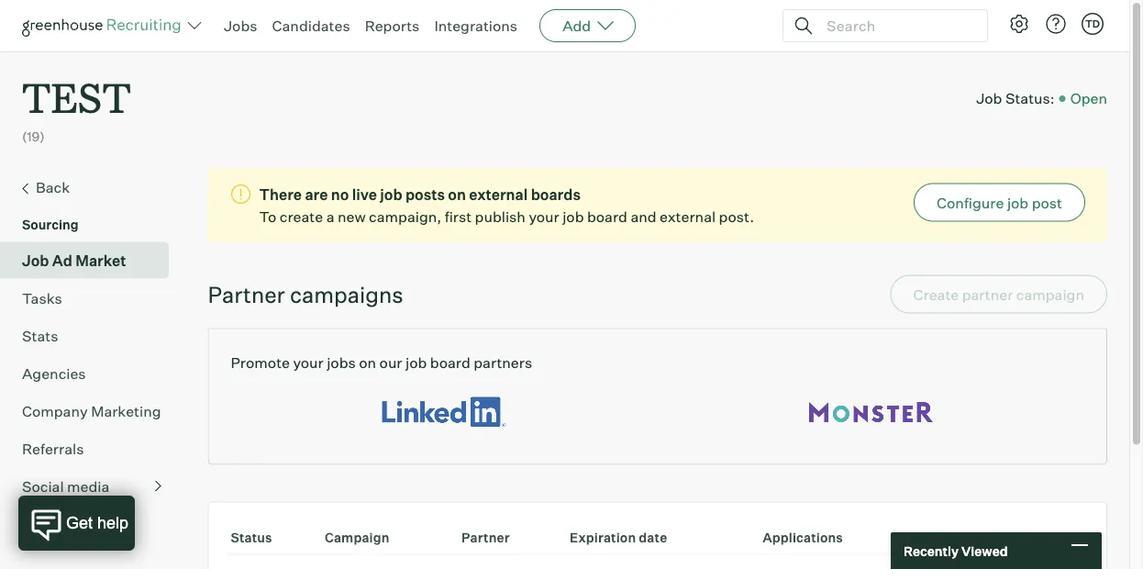 Task type: describe. For each thing, give the bounding box(es) containing it.
expiration date
[[570, 529, 668, 545]]

are
[[305, 185, 328, 203]]

posts
[[406, 185, 445, 203]]

partner for partner
[[462, 529, 510, 545]]

0 horizontal spatial your
[[293, 353, 324, 371]]

configure image
[[1009, 13, 1031, 35]]

on inside there are no live job posts on external boards to create a new campaign, first publish your job board and external post.
[[448, 185, 466, 203]]

reports
[[365, 17, 420, 35]]

job down boards
[[563, 207, 584, 226]]

post.
[[719, 207, 755, 226]]

referrals link
[[22, 438, 162, 460]]

live
[[352, 185, 377, 203]]

1 vertical spatial external
[[660, 207, 716, 226]]

0 horizontal spatial on
[[359, 353, 376, 371]]

post
[[1032, 193, 1063, 212]]

job right our
[[406, 353, 427, 371]]

linkedin - job posting image
[[382, 392, 506, 433]]

campaign
[[325, 529, 390, 545]]

agencies
[[22, 364, 86, 382]]

market
[[75, 251, 126, 270]]

td
[[1086, 17, 1101, 30]]

sourcing
[[22, 216, 79, 232]]

marketing
[[91, 402, 161, 420]]

jobs link
[[224, 17, 257, 35]]

test
[[22, 70, 131, 124]]

boards
[[531, 185, 581, 203]]

jobs
[[327, 353, 356, 371]]

partners
[[474, 353, 533, 371]]

promote your jobs on our job board partners
[[231, 353, 533, 371]]

media
[[67, 477, 110, 495]]

integrations
[[434, 17, 518, 35]]

candidates
[[272, 17, 350, 35]]

there are no live job posts on external boards to create a new campaign, first publish your job board and external post.
[[259, 185, 755, 226]]

partner for partner campaigns
[[208, 281, 285, 308]]

referrals
[[22, 439, 84, 458]]

0 vertical spatial external
[[469, 185, 528, 203]]

back
[[36, 178, 70, 196]]

/
[[959, 529, 966, 545]]

cost
[[927, 529, 956, 545]]

new
[[338, 207, 366, 226]]

publish
[[475, 207, 526, 226]]

no
[[331, 185, 349, 203]]

first
[[445, 207, 472, 226]]

board inside there are no live job posts on external boards to create a new campaign, first publish your job board and external post.
[[587, 207, 628, 226]]

social media
[[22, 477, 110, 495]]

partner campaigns
[[208, 281, 404, 308]]



Task type: locate. For each thing, give the bounding box(es) containing it.
campaigns
[[290, 281, 404, 308]]

1 vertical spatial on
[[359, 353, 376, 371]]

1 vertical spatial job
[[22, 251, 49, 270]]

board left and
[[587, 207, 628, 226]]

a
[[326, 207, 335, 226]]

on up first
[[448, 185, 466, 203]]

applications
[[763, 529, 844, 545]]

your inside there are no live job posts on external boards to create a new campaign, first publish your job board and external post.
[[529, 207, 560, 226]]

recently viewed
[[904, 543, 1008, 559]]

0 vertical spatial partner
[[208, 281, 285, 308]]

budget
[[969, 529, 1014, 545]]

job left ad
[[22, 251, 49, 270]]

1 vertical spatial your
[[293, 353, 324, 371]]

external
[[469, 185, 528, 203], [660, 207, 716, 226]]

status:
[[1006, 89, 1055, 107]]

stats
[[22, 326, 58, 345]]

create
[[280, 207, 323, 226]]

partner
[[208, 281, 285, 308], [462, 529, 510, 545]]

board up linkedin - job posting image
[[430, 353, 471, 371]]

0 horizontal spatial job
[[22, 251, 49, 270]]

expiration
[[570, 529, 636, 545]]

ad
[[52, 251, 72, 270]]

greenhouse recruiting image
[[22, 15, 187, 37]]

your
[[529, 207, 560, 226], [293, 353, 324, 371]]

job status:
[[977, 89, 1055, 107]]

on left our
[[359, 353, 376, 371]]

job up campaign, at the left of the page
[[380, 185, 403, 203]]

0 vertical spatial job
[[977, 89, 1003, 107]]

and
[[631, 207, 657, 226]]

to
[[259, 207, 277, 226]]

tasks
[[22, 289, 62, 307]]

viewed
[[962, 543, 1008, 559]]

1 horizontal spatial board
[[587, 207, 628, 226]]

your down boards
[[529, 207, 560, 226]]

stats link
[[22, 325, 162, 347]]

1 vertical spatial partner
[[462, 529, 510, 545]]

cost / budget
[[927, 529, 1014, 545]]

test link
[[22, 51, 131, 128]]

promote
[[231, 353, 290, 371]]

1 horizontal spatial partner
[[462, 529, 510, 545]]

Search text field
[[822, 12, 971, 39]]

add
[[563, 17, 591, 35]]

add button
[[540, 9, 636, 42]]

board
[[587, 207, 628, 226], [430, 353, 471, 371]]

0 vertical spatial board
[[587, 207, 628, 226]]

1 vertical spatial board
[[430, 353, 471, 371]]

(19)
[[22, 129, 45, 145]]

1 horizontal spatial on
[[448, 185, 466, 203]]

there
[[259, 185, 302, 203]]

tasks link
[[22, 287, 162, 309]]

external right and
[[660, 207, 716, 226]]

job for job status:
[[977, 89, 1003, 107]]

reports link
[[365, 17, 420, 35]]

job left status: at the right of the page
[[977, 89, 1003, 107]]

0 vertical spatial your
[[529, 207, 560, 226]]

configure job post
[[937, 193, 1063, 212]]

job ad market
[[22, 251, 126, 270]]

agencies link
[[22, 362, 162, 384]]

on
[[448, 185, 466, 203], [359, 353, 376, 371]]

td button
[[1078, 9, 1108, 39]]

company marketing
[[22, 402, 161, 420]]

candidates link
[[272, 17, 350, 35]]

social
[[22, 477, 64, 495]]

your left jobs at bottom left
[[293, 353, 324, 371]]

back link
[[22, 176, 162, 200]]

company marketing link
[[22, 400, 162, 422]]

date
[[639, 529, 668, 545]]

external up the publish
[[469, 185, 528, 203]]

social media link
[[22, 475, 162, 497]]

configure job post button
[[914, 183, 1086, 222]]

status
[[231, 529, 272, 545]]

job inside button
[[1008, 193, 1029, 212]]

0 vertical spatial on
[[448, 185, 466, 203]]

company
[[22, 402, 88, 420]]

job left post on the top of the page
[[1008, 193, 1029, 212]]

configure
[[937, 193, 1005, 212]]

job
[[380, 185, 403, 203], [1008, 193, 1029, 212], [563, 207, 584, 226], [406, 353, 427, 371]]

our
[[380, 353, 403, 371]]

1 horizontal spatial your
[[529, 207, 560, 226]]

jobs
[[224, 17, 257, 35]]

0 horizontal spatial board
[[430, 353, 471, 371]]

recently
[[904, 543, 959, 559]]

test (19)
[[22, 70, 131, 145]]

open
[[1071, 89, 1108, 107]]

0 horizontal spatial partner
[[208, 281, 285, 308]]

integrations link
[[434, 17, 518, 35]]

1 horizontal spatial job
[[977, 89, 1003, 107]]

campaign,
[[369, 207, 442, 226]]

td button
[[1082, 13, 1104, 35]]

job for job ad market
[[22, 251, 49, 270]]

0 horizontal spatial external
[[469, 185, 528, 203]]

job
[[977, 89, 1003, 107], [22, 251, 49, 270]]

job ad market link
[[22, 249, 162, 271]]

1 horizontal spatial external
[[660, 207, 716, 226]]

monster | united states - standard job ad + 14 days auto refresh image
[[809, 392, 933, 433]]



Task type: vqa. For each thing, say whether or not it's contained in the screenshot.
candidates
yes



